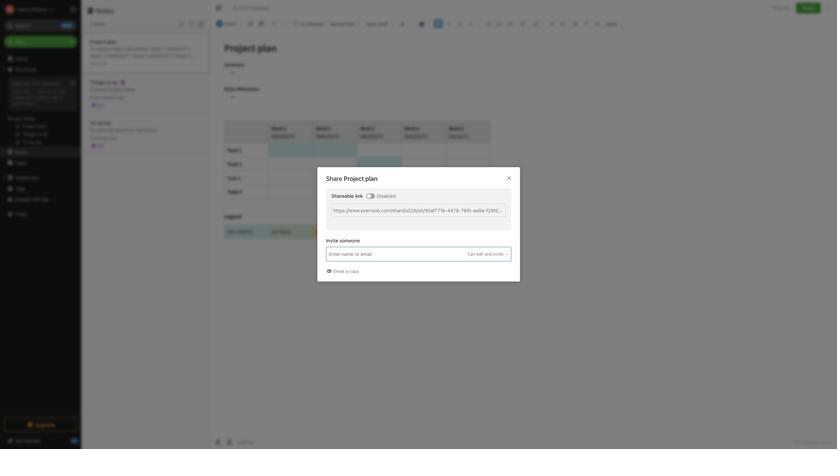 Task type: locate. For each thing, give the bounding box(es) containing it.
milestones
[[126, 46, 149, 52]]

ai cleanup button
[[292, 19, 326, 29]]

Shared URL text field
[[332, 204, 506, 217]]

icon on a note, notebook, stack or tag to add it here.
[[12, 89, 67, 106]]

all changes saved
[[796, 440, 833, 446]]

1 horizontal spatial 5
[[128, 60, 131, 66]]

notes
[[96, 7, 114, 15], [23, 116, 35, 122], [15, 149, 28, 155]]

week up legend
[[115, 60, 127, 66]]

ago
[[118, 95, 125, 100], [110, 136, 117, 141]]

idea
[[125, 87, 134, 92]]

project up a few minutes ago
[[108, 87, 124, 92]]

week up track...
[[175, 53, 187, 59]]

1 horizontal spatial project
[[108, 87, 124, 92]]

1 vertical spatial 1
[[169, 60, 171, 66]]

1 vertical spatial 5
[[90, 136, 93, 141]]

share right you
[[803, 5, 816, 11]]

tag
[[52, 95, 58, 100]]

1 vertical spatial to
[[60, 95, 64, 100]]

do down list
[[108, 127, 114, 133]]

4
[[189, 53, 192, 59], [106, 67, 109, 73]]

share project plan
[[326, 175, 378, 183]]

ago down present project idea
[[118, 95, 125, 100]]

2 vertical spatial project
[[344, 175, 364, 183]]

bold image
[[434, 19, 444, 28]]

0 horizontal spatial plan
[[107, 39, 117, 45]]

0 vertical spatial 1
[[164, 46, 166, 52]]

cleanup
[[307, 21, 324, 27]]

0 horizontal spatial 2
[[103, 53, 106, 59]]

to up present project idea
[[106, 79, 111, 85]]

1 horizontal spatial ago
[[118, 95, 125, 100]]

new button
[[4, 36, 77, 48]]

summary major milestones week 1 mm/dd/yy week 2 mm/dd/yy week 3 mm/dd/yy week 4 mm/dd/yy week 5 mm/dd/yy task 1 task 2 task 3 task 4 legend not started on track...
[[90, 46, 198, 73]]

do up present project idea
[[112, 79, 118, 85]]

list
[[105, 120, 111, 126]]

0 horizontal spatial do
[[90, 127, 96, 133]]

0 horizontal spatial do
[[98, 120, 103, 126]]

first
[[32, 81, 41, 86]]

do
[[112, 79, 118, 85], [98, 120, 103, 126]]

add
[[12, 101, 20, 106]]

notebook,
[[12, 95, 33, 100]]

first
[[239, 5, 248, 11]]

1 vertical spatial now
[[97, 127, 106, 133]]

add your first shortcut
[[12, 81, 60, 86]]

2 up track...
[[184, 60, 186, 66]]

the inside group
[[23, 89, 30, 94]]

0 horizontal spatial 5
[[90, 136, 93, 141]]

0 horizontal spatial ago
[[110, 136, 117, 141]]

notes up 'tasks'
[[15, 149, 28, 155]]

a inside button
[[346, 269, 348, 274]]

note window element
[[210, 0, 838, 450]]

group
[[0, 75, 81, 149]]

0 vertical spatial a
[[53, 89, 56, 94]]

track...
[[169, 67, 188, 73]]

things
[[90, 79, 105, 85]]

to down note,
[[60, 95, 64, 100]]

undo image
[[269, 19, 279, 28]]

project up link
[[344, 175, 364, 183]]

1 up on
[[164, 46, 166, 52]]

week right milestones
[[150, 46, 163, 52]]

1 horizontal spatial 4
[[189, 53, 192, 59]]

0 vertical spatial ago
[[118, 95, 125, 100]]

0 horizontal spatial 4
[[106, 67, 109, 73]]

2 do from the left
[[108, 127, 114, 133]]

tasks
[[15, 160, 27, 166]]

minutes up 0/3
[[94, 136, 109, 141]]

task
[[158, 60, 168, 66], [172, 60, 182, 66], [188, 60, 198, 66], [94, 67, 104, 73]]

or
[[46, 95, 50, 100]]

3 down just
[[90, 67, 93, 73]]

1 vertical spatial share
[[326, 175, 342, 183]]

0/3
[[98, 143, 104, 148]]

1 horizontal spatial 1
[[169, 60, 171, 66]]

0 vertical spatial 4
[[189, 53, 192, 59]]

1 vertical spatial ago
[[110, 136, 117, 141]]

notes link
[[0, 147, 81, 157]]

just now
[[90, 61, 107, 66]]

do
[[90, 127, 96, 133], [108, 127, 114, 133]]

0 vertical spatial 2
[[103, 53, 106, 59]]

0 vertical spatial 3
[[89, 21, 92, 27]]

all
[[796, 440, 801, 446]]

project up summary
[[90, 39, 106, 45]]

minutes
[[101, 95, 117, 100], [94, 136, 109, 141]]

0 vertical spatial share
[[803, 5, 816, 11]]

0 horizontal spatial 1
[[164, 46, 166, 52]]

now right just
[[99, 61, 107, 66]]

settings image
[[69, 5, 77, 14]]

legend
[[110, 67, 126, 73]]

0 horizontal spatial share
[[326, 175, 342, 183]]

minutes down present project idea
[[101, 95, 117, 100]]

add
[[12, 81, 21, 86]]

future
[[144, 127, 157, 133]]

and
[[485, 252, 492, 257]]

1 vertical spatial plan
[[366, 175, 378, 183]]

1 vertical spatial project
[[108, 87, 124, 92]]

on
[[161, 67, 168, 73]]

numbered list image
[[495, 19, 505, 28]]

notes inside note list element
[[96, 7, 114, 15]]

mm/dd/yy
[[167, 46, 191, 52], [108, 53, 131, 59], [150, 53, 174, 59], [90, 60, 114, 66], [133, 60, 156, 66]]

3
[[89, 21, 92, 27], [146, 53, 149, 59], [90, 67, 93, 73]]

week
[[150, 46, 163, 52], [90, 53, 102, 59], [133, 53, 145, 59], [175, 53, 187, 59], [115, 60, 127, 66]]

the
[[23, 89, 30, 94], [136, 127, 143, 133]]

1 horizontal spatial the
[[136, 127, 143, 133]]

shortcuts button
[[0, 64, 81, 75]]

the right for
[[136, 127, 143, 133]]

2 vertical spatial 3
[[90, 67, 93, 73]]

1 up track...
[[169, 60, 171, 66]]

0 horizontal spatial the
[[23, 89, 30, 94]]

0 vertical spatial plan
[[107, 39, 117, 45]]

ai cleanup
[[301, 21, 324, 27]]

share inside button
[[803, 5, 816, 11]]

upgrade button
[[4, 418, 77, 432]]

1 horizontal spatial do
[[108, 127, 114, 133]]

tree
[[0, 53, 81, 412]]

1
[[164, 46, 166, 52], [169, 60, 171, 66]]

plan up shared link switcher image
[[366, 175, 378, 183]]

shared with me link
[[0, 194, 81, 205]]

1 horizontal spatial do
[[112, 79, 118, 85]]

project for share project plan
[[344, 175, 364, 183]]

font color image
[[416, 19, 433, 28]]

0 vertical spatial project
[[90, 39, 106, 45]]

2 down summary
[[103, 53, 106, 59]]

edit
[[477, 252, 484, 257]]

5
[[128, 60, 131, 66], [90, 136, 93, 141]]

do down to-
[[90, 127, 96, 133]]

3 left notes
[[89, 21, 92, 27]]

insert image
[[215, 19, 245, 28]]

5 minutes ago
[[90, 136, 117, 141]]

a left few
[[90, 95, 92, 100]]

0 vertical spatial minutes
[[101, 95, 117, 100]]

ago down soon
[[110, 136, 117, 141]]

notes right recent
[[23, 116, 35, 122]]

1 vertical spatial minutes
[[94, 136, 109, 141]]

link
[[355, 193, 363, 199]]

3 notes
[[89, 21, 106, 27]]

3 down milestones
[[146, 53, 149, 59]]

1 horizontal spatial a
[[90, 95, 92, 100]]

2 vertical spatial notes
[[15, 149, 28, 155]]

a right on
[[53, 89, 56, 94]]

0 vertical spatial to
[[106, 79, 111, 85]]

the left ...
[[23, 89, 30, 94]]

Search text field
[[9, 20, 72, 32]]

plan up major
[[107, 39, 117, 45]]

0 horizontal spatial a
[[53, 89, 56, 94]]

only
[[774, 5, 783, 11]]

5 down to-
[[90, 136, 93, 141]]

0 horizontal spatial to
[[60, 95, 64, 100]]

1 horizontal spatial 2
[[184, 60, 186, 66]]

2 horizontal spatial a
[[346, 269, 348, 274]]

group inside tree
[[0, 75, 81, 149]]

expand note image
[[215, 4, 223, 12]]

calendar event image
[[257, 19, 266, 28]]

notes up notes
[[96, 7, 114, 15]]

0 vertical spatial the
[[23, 89, 30, 94]]

1 horizontal spatial share
[[803, 5, 816, 11]]

now down to-do list
[[97, 127, 106, 133]]

email
[[334, 269, 345, 274]]

do left list
[[98, 120, 103, 126]]

bulleted list image
[[484, 19, 494, 28]]

font size image
[[398, 19, 415, 28]]

1 vertical spatial a
[[90, 95, 92, 100]]

invite
[[493, 252, 504, 257]]

task image
[[246, 19, 256, 28]]

to
[[106, 79, 111, 85], [60, 95, 64, 100]]

1 horizontal spatial to
[[106, 79, 111, 85]]

0 vertical spatial now
[[99, 61, 107, 66]]

0 vertical spatial 5
[[128, 60, 131, 66]]

0/1
[[98, 103, 103, 108]]

group containing add your first shortcut
[[0, 75, 81, 149]]

1 vertical spatial 4
[[106, 67, 109, 73]]

note list element
[[81, 0, 210, 450]]

plan
[[107, 39, 117, 45], [366, 175, 378, 183]]

mm/dd/yy down summary
[[90, 60, 114, 66]]

2 horizontal spatial project
[[344, 175, 364, 183]]

1 vertical spatial notes
[[23, 116, 35, 122]]

a left copy
[[346, 269, 348, 274]]

highlight image
[[466, 19, 482, 28]]

5 up not
[[128, 60, 131, 66]]

recent
[[8, 116, 22, 122]]

2
[[103, 53, 106, 59], [184, 60, 186, 66]]

note,
[[57, 89, 67, 94]]

1 vertical spatial the
[[136, 127, 143, 133]]

week down milestones
[[133, 53, 145, 59]]

0 vertical spatial notes
[[96, 7, 114, 15]]

None search field
[[9, 20, 72, 32]]

present
[[90, 87, 107, 92]]

share up shareable
[[326, 175, 342, 183]]

1 vertical spatial 3
[[146, 53, 149, 59]]

2 vertical spatial a
[[346, 269, 348, 274]]



Task type: vqa. For each thing, say whether or not it's contained in the screenshot.
search box in the Main element
no



Task type: describe. For each thing, give the bounding box(es) containing it.
few
[[93, 95, 100, 100]]

click the ...
[[12, 89, 36, 94]]

disabled
[[377, 193, 396, 199]]

someone
[[340, 238, 360, 244]]

shared
[[15, 197, 30, 202]]

invite someone
[[326, 238, 360, 244]]

home link
[[0, 53, 81, 64]]

outdent image
[[559, 19, 568, 28]]

home
[[15, 56, 28, 61]]

on
[[47, 89, 52, 94]]

mm/dd/yy up track...
[[167, 46, 191, 52]]

to-
[[90, 120, 98, 126]]

not
[[127, 67, 137, 73]]

you
[[784, 5, 792, 11]]

insert link image
[[519, 19, 528, 28]]

ai
[[301, 21, 305, 27]]

the inside note list element
[[136, 127, 143, 133]]

things to do
[[90, 79, 118, 85]]

major
[[112, 46, 124, 52]]

here.
[[25, 101, 35, 106]]

saved
[[820, 440, 833, 446]]

1 do from the left
[[90, 127, 96, 133]]

share for share project plan
[[326, 175, 342, 183]]

only you
[[774, 5, 792, 11]]

superscript image
[[582, 19, 592, 28]]

to inside note list element
[[106, 79, 111, 85]]

mm/dd/yy up 'started'
[[133, 60, 156, 66]]

...
[[31, 89, 36, 94]]

notebook
[[250, 5, 270, 11]]

a inside note list element
[[90, 95, 92, 100]]

notes
[[94, 21, 106, 27]]

to-do list
[[90, 120, 111, 126]]

summary
[[90, 46, 111, 52]]

stack
[[34, 95, 45, 100]]

notes inside group
[[23, 116, 35, 122]]

strikethrough image
[[571, 19, 581, 28]]

it
[[21, 101, 24, 106]]

shared with me
[[15, 197, 49, 202]]

0 vertical spatial do
[[112, 79, 118, 85]]

1 horizontal spatial plan
[[366, 175, 378, 183]]

shareable
[[332, 193, 354, 199]]

Add tag field
[[328, 251, 409, 258]]

email a copy button
[[326, 269, 361, 275]]

heading level image
[[328, 19, 363, 28]]

soon
[[115, 127, 126, 133]]

project plan
[[90, 39, 117, 45]]

tasks button
[[0, 157, 81, 168]]

trash
[[15, 211, 27, 217]]

invite
[[326, 238, 338, 244]]

recent notes
[[8, 116, 35, 122]]

your
[[22, 81, 31, 86]]

shortcuts
[[15, 67, 37, 72]]

alignment image
[[531, 19, 547, 28]]

share for share
[[803, 5, 816, 11]]

font family image
[[365, 19, 396, 28]]

for
[[127, 127, 134, 133]]

with
[[32, 197, 41, 202]]

notebooks
[[15, 175, 39, 181]]

week up just
[[90, 53, 102, 59]]

copy
[[349, 269, 359, 274]]

notebooks link
[[0, 172, 81, 183]]

shareable link
[[332, 193, 363, 199]]

icon
[[37, 89, 46, 94]]

1 vertical spatial 2
[[184, 60, 186, 66]]

trash link
[[0, 209, 81, 220]]

add tag image
[[226, 439, 234, 447]]

to inside icon on a note, notebook, stack or tag to add it here.
[[60, 95, 64, 100]]

present project idea
[[90, 87, 134, 92]]

a inside icon on a note, notebook, stack or tag to add it here.
[[53, 89, 56, 94]]

first notebook button
[[231, 3, 272, 13]]

subscript image
[[593, 19, 603, 28]]

italic image
[[445, 19, 454, 28]]

more image
[[605, 19, 626, 28]]

5 inside summary major milestones week 1 mm/dd/yy week 2 mm/dd/yy week 3 mm/dd/yy week 4 mm/dd/yy week 5 mm/dd/yy task 1 task 2 task 3 task 4 legend not started on track...
[[128, 60, 131, 66]]

close image
[[505, 174, 513, 183]]

tree containing home
[[0, 53, 81, 412]]

now for just
[[99, 61, 107, 66]]

email a copy
[[334, 269, 359, 274]]

indent image
[[548, 19, 558, 28]]

can edit and invite
[[468, 252, 504, 257]]

click
[[12, 89, 22, 94]]

shortcut
[[42, 81, 60, 86]]

tags
[[15, 186, 26, 191]]

can
[[468, 252, 476, 257]]

project for present project idea
[[108, 87, 124, 92]]

1 vertical spatial do
[[98, 120, 103, 126]]

share button
[[797, 3, 822, 14]]

changes
[[802, 440, 819, 446]]

upgrade
[[35, 422, 55, 428]]

expand notebooks image
[[2, 175, 7, 180]]

new
[[15, 39, 25, 44]]

Select permission field
[[455, 252, 510, 258]]

do now do soon for the future
[[90, 127, 157, 133]]

shared link switcher image
[[367, 194, 371, 198]]

now for do
[[97, 127, 106, 133]]

first notebook
[[239, 5, 270, 11]]

plan inside note list element
[[107, 39, 117, 45]]

add a reminder image
[[214, 439, 222, 447]]

mm/dd/yy down major
[[108, 53, 131, 59]]

checklist image
[[506, 19, 516, 28]]

me
[[42, 197, 49, 202]]

just
[[90, 61, 98, 66]]

mm/dd/yy up on
[[150, 53, 174, 59]]

a few minutes ago
[[90, 95, 125, 100]]

Note Editor text field
[[210, 33, 838, 436]]

0 horizontal spatial project
[[90, 39, 106, 45]]

underline image
[[456, 19, 465, 28]]



